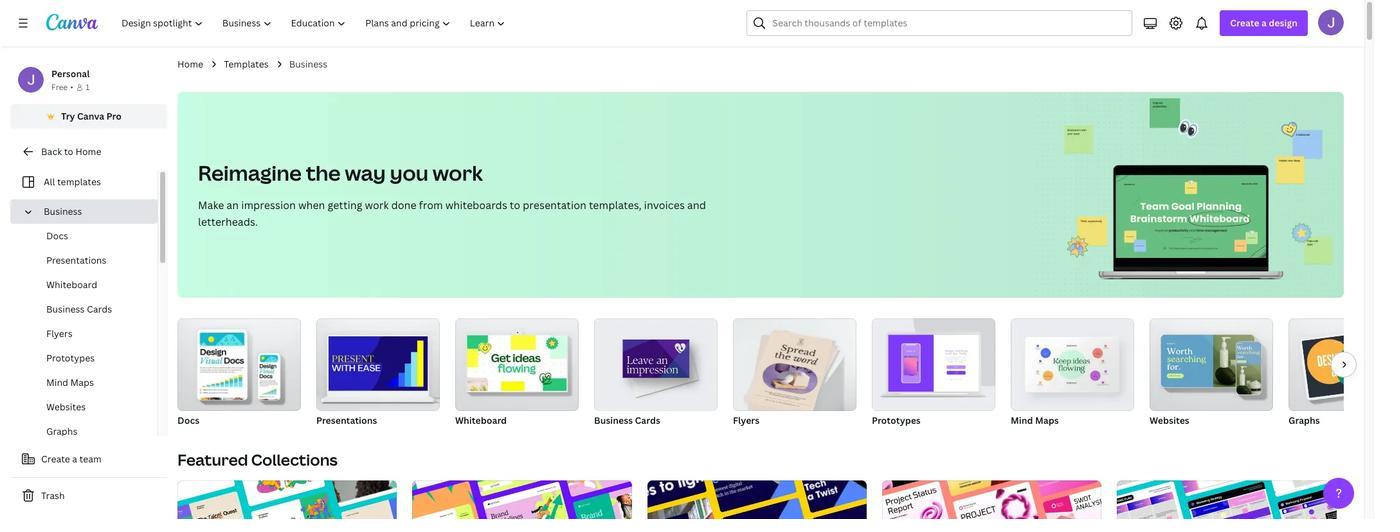 Task type: locate. For each thing, give the bounding box(es) containing it.
0 vertical spatial home
[[178, 58, 203, 70]]

create inside button
[[41, 453, 70, 465]]

a left the design
[[1262, 17, 1267, 29]]

1 vertical spatial to
[[510, 198, 521, 212]]

0 vertical spatial whiteboard
[[46, 279, 97, 291]]

whiteboard
[[46, 279, 97, 291], [455, 414, 507, 427]]

1 horizontal spatial business cards
[[594, 414, 661, 427]]

free
[[51, 82, 68, 93]]

presentations
[[46, 254, 106, 266], [317, 414, 377, 427]]

1 vertical spatial whiteboard
[[455, 414, 507, 427]]

0 vertical spatial business cards
[[46, 303, 112, 315]]

1 horizontal spatial whiteboard
[[455, 414, 507, 427]]

all templates link
[[18, 170, 150, 194]]

1 horizontal spatial mind maps link
[[1011, 318, 1135, 429]]

0 horizontal spatial create
[[41, 453, 70, 465]]

prototypes link
[[872, 318, 996, 429], [21, 346, 158, 371]]

1 horizontal spatial a
[[1262, 17, 1267, 29]]

prototypes
[[46, 352, 95, 364], [872, 414, 921, 427]]

work up whiteboards
[[433, 159, 483, 187]]

invoices
[[644, 198, 685, 212]]

pro
[[107, 110, 122, 122]]

business card image
[[594, 318, 718, 411], [623, 340, 690, 378]]

0 vertical spatial mind
[[46, 376, 68, 389]]

1 horizontal spatial prototypes link
[[872, 318, 996, 429]]

1 horizontal spatial presentations
[[317, 414, 377, 427]]

when
[[298, 198, 325, 212]]

0 horizontal spatial websites
[[46, 401, 86, 413]]

flyer image
[[733, 318, 857, 411], [750, 330, 833, 415]]

0 horizontal spatial mind
[[46, 376, 68, 389]]

0 vertical spatial whiteboard link
[[21, 273, 158, 297]]

0 horizontal spatial a
[[72, 453, 77, 465]]

1 vertical spatial work
[[365, 198, 389, 212]]

mind
[[46, 376, 68, 389], [1011, 414, 1034, 427]]

a left the team at the left of page
[[72, 453, 77, 465]]

work inside make an impression when getting work done from whiteboards to presentation templates, invoices and letterheads.
[[365, 198, 389, 212]]

1 vertical spatial docs link
[[178, 318, 301, 429]]

flyers link
[[733, 318, 857, 429], [21, 322, 158, 346]]

the
[[306, 159, 341, 187]]

work left done on the top of page
[[365, 198, 389, 212]]

1 vertical spatial mind
[[1011, 414, 1034, 427]]

1 horizontal spatial graphs
[[1289, 414, 1321, 427]]

1 vertical spatial presentations
[[317, 414, 377, 427]]

business cards
[[46, 303, 112, 315], [594, 414, 661, 427]]

1
[[85, 82, 90, 93]]

0 horizontal spatial graphs
[[46, 425, 78, 437]]

0 horizontal spatial docs
[[46, 230, 68, 242]]

graphs link for bottom the docs link
[[1289, 318, 1375, 429]]

1 horizontal spatial whiteboard link
[[455, 318, 579, 429]]

cards
[[87, 303, 112, 315], [635, 414, 661, 427]]

to right whiteboards
[[510, 198, 521, 212]]

flyers link for business cards link corresponding to bottom the docs link
[[733, 318, 857, 429]]

docs link
[[21, 224, 158, 248], [178, 318, 301, 429]]

create left the design
[[1231, 17, 1260, 29]]

1 horizontal spatial presentations link
[[317, 318, 440, 429]]

home up all templates link
[[76, 145, 101, 158]]

1 horizontal spatial prototypes
[[872, 414, 921, 427]]

create
[[1231, 17, 1260, 29], [41, 453, 70, 465]]

graphs
[[1289, 414, 1321, 427], [46, 425, 78, 437]]

presentation image
[[317, 318, 440, 411], [329, 336, 428, 391]]

0 horizontal spatial home
[[76, 145, 101, 158]]

1 vertical spatial cards
[[635, 414, 661, 427]]

try canva pro
[[61, 110, 122, 122]]

a inside dropdown button
[[1262, 17, 1267, 29]]

websites
[[46, 401, 86, 413], [1150, 414, 1190, 427]]

None search field
[[747, 10, 1133, 36]]

0 horizontal spatial mind maps
[[46, 376, 94, 389]]

0 horizontal spatial prototypes link
[[21, 346, 158, 371]]

whiteboard link for business cards link corresponding to bottom the docs link
[[455, 318, 579, 429]]

0 vertical spatial to
[[64, 145, 73, 158]]

0 horizontal spatial to
[[64, 145, 73, 158]]

1 vertical spatial presentations link
[[317, 318, 440, 429]]

1 vertical spatial docs
[[178, 414, 200, 427]]

make an impression when getting work done from whiteboards to presentation templates, invoices and letterheads.
[[198, 198, 706, 229]]

1 vertical spatial maps
[[1036, 414, 1059, 427]]

flyers
[[46, 327, 72, 340], [733, 414, 760, 427]]

mind maps
[[46, 376, 94, 389], [1011, 414, 1059, 427]]

mind maps link
[[1011, 318, 1135, 429], [21, 371, 158, 395]]

collections
[[251, 449, 338, 470]]

letterheads.
[[198, 215, 258, 229]]

a for design
[[1262, 17, 1267, 29]]

free •
[[51, 82, 73, 93]]

create for create a design
[[1231, 17, 1260, 29]]

1 horizontal spatial business cards link
[[594, 318, 718, 429]]

websites link
[[1150, 318, 1274, 429], [21, 395, 158, 419]]

home left templates
[[178, 58, 203, 70]]

prototype image
[[872, 318, 996, 411], [889, 335, 979, 392]]

0 vertical spatial presentations
[[46, 254, 106, 266]]

0 horizontal spatial docs link
[[21, 224, 158, 248]]

0 horizontal spatial websites link
[[21, 395, 158, 419]]

to right back
[[64, 145, 73, 158]]

•
[[70, 82, 73, 93]]

docs up featured
[[178, 414, 200, 427]]

0 vertical spatial presentations link
[[21, 248, 158, 273]]

0 vertical spatial flyers
[[46, 327, 72, 340]]

top level navigation element
[[113, 10, 517, 36]]

try canva pro button
[[10, 104, 167, 129]]

whiteboard link
[[21, 273, 158, 297], [455, 318, 579, 429]]

1 vertical spatial prototypes
[[872, 414, 921, 427]]

presentations link
[[21, 248, 158, 273], [317, 318, 440, 429]]

back to home link
[[10, 139, 167, 165]]

0 horizontal spatial business cards link
[[21, 297, 158, 322]]

doc image
[[178, 318, 301, 411], [178, 318, 301, 411]]

0 horizontal spatial flyers link
[[21, 322, 158, 346]]

0 horizontal spatial cards
[[87, 303, 112, 315]]

whiteboard image
[[455, 318, 579, 411], [468, 335, 567, 391]]

1 horizontal spatial to
[[510, 198, 521, 212]]

1 horizontal spatial websites link
[[1150, 318, 1274, 429]]

jacob simon image
[[1319, 10, 1345, 35]]

graphs link
[[1289, 318, 1375, 429], [21, 419, 158, 444]]

mind map image
[[1011, 318, 1135, 411], [1028, 340, 1117, 389]]

1 vertical spatial whiteboard link
[[455, 318, 579, 429]]

0 vertical spatial a
[[1262, 17, 1267, 29]]

prototypes link for mind maps link associated with the top the docs link graphs link
[[21, 346, 158, 371]]

1 vertical spatial home
[[76, 145, 101, 158]]

business cards link
[[21, 297, 158, 322], [594, 318, 718, 429]]

1 horizontal spatial maps
[[1036, 414, 1059, 427]]

create inside dropdown button
[[1231, 17, 1260, 29]]

1 horizontal spatial docs link
[[178, 318, 301, 429]]

reimagine the way you work
[[198, 159, 483, 187]]

1 vertical spatial websites
[[1150, 414, 1190, 427]]

0 vertical spatial prototypes
[[46, 352, 95, 364]]

0 vertical spatial docs
[[46, 230, 68, 242]]

business
[[289, 58, 328, 70], [44, 205, 82, 217], [46, 303, 85, 315], [594, 414, 633, 427]]

work
[[433, 159, 483, 187], [365, 198, 389, 212]]

an
[[227, 198, 239, 212]]

graph image
[[1289, 318, 1375, 411], [1303, 331, 1375, 398]]

maps
[[70, 376, 94, 389], [1036, 414, 1059, 427]]

websites link for mind maps link related to bottom the docs link graphs link
[[1150, 318, 1274, 429]]

make
[[198, 198, 224, 212]]

canva
[[77, 110, 104, 122]]

a
[[1262, 17, 1267, 29], [72, 453, 77, 465]]

try
[[61, 110, 75, 122]]

docs
[[46, 230, 68, 242], [178, 414, 200, 427]]

0 horizontal spatial graphs link
[[21, 419, 158, 444]]

0 horizontal spatial mind maps link
[[21, 371, 158, 395]]

home
[[178, 58, 203, 70], [76, 145, 101, 158]]

0 vertical spatial maps
[[70, 376, 94, 389]]

1 vertical spatial create
[[41, 453, 70, 465]]

docs down all
[[46, 230, 68, 242]]

whiteboards
[[446, 198, 508, 212]]

1 horizontal spatial graphs link
[[1289, 318, 1375, 429]]

whiteboard link for the top the docs link's business cards link
[[21, 273, 158, 297]]

0 horizontal spatial flyers
[[46, 327, 72, 340]]

0 vertical spatial create
[[1231, 17, 1260, 29]]

0 horizontal spatial whiteboard
[[46, 279, 97, 291]]

1 horizontal spatial flyers link
[[733, 318, 857, 429]]

a inside button
[[72, 453, 77, 465]]

0 horizontal spatial whiteboard link
[[21, 273, 158, 297]]

0 vertical spatial cards
[[87, 303, 112, 315]]

1 horizontal spatial create
[[1231, 17, 1260, 29]]

1 vertical spatial a
[[72, 453, 77, 465]]

design
[[1270, 17, 1298, 29]]

create left the team at the left of page
[[41, 453, 70, 465]]

0 horizontal spatial work
[[365, 198, 389, 212]]

1 vertical spatial flyers
[[733, 414, 760, 427]]

trash link
[[10, 483, 167, 509]]

business cards link for the top the docs link
[[21, 297, 158, 322]]

0 horizontal spatial presentations link
[[21, 248, 158, 273]]

to
[[64, 145, 73, 158], [510, 198, 521, 212]]

all
[[44, 176, 55, 188]]

1 horizontal spatial mind maps
[[1011, 414, 1059, 427]]

0 vertical spatial work
[[433, 159, 483, 187]]

0 horizontal spatial prototypes
[[46, 352, 95, 364]]

1 vertical spatial business cards
[[594, 414, 661, 427]]



Task type: describe. For each thing, give the bounding box(es) containing it.
1 horizontal spatial flyers
[[733, 414, 760, 427]]

1 horizontal spatial home
[[178, 58, 203, 70]]

1 horizontal spatial cards
[[635, 414, 661, 427]]

1 horizontal spatial docs
[[178, 414, 200, 427]]

templates
[[224, 58, 269, 70]]

templates,
[[589, 198, 642, 212]]

home link
[[178, 57, 203, 71]]

featured
[[178, 449, 248, 470]]

business cards link for bottom the docs link
[[594, 318, 718, 429]]

0 vertical spatial docs link
[[21, 224, 158, 248]]

0 horizontal spatial business cards
[[46, 303, 112, 315]]

create a design
[[1231, 17, 1298, 29]]

prototypes link for mind maps link related to bottom the docs link graphs link
[[872, 318, 996, 429]]

reimagine the way you work image
[[1036, 92, 1345, 298]]

impression
[[241, 198, 296, 212]]

create for create a team
[[41, 453, 70, 465]]

back to home
[[41, 145, 101, 158]]

1 horizontal spatial work
[[433, 159, 483, 187]]

and
[[688, 198, 706, 212]]

graphs link for the top the docs link
[[21, 419, 158, 444]]

presentation
[[523, 198, 587, 212]]

reimagine
[[198, 159, 302, 187]]

1 horizontal spatial websites
[[1150, 414, 1190, 427]]

0 vertical spatial websites
[[46, 401, 86, 413]]

0 horizontal spatial presentations
[[46, 254, 106, 266]]

templates
[[57, 176, 101, 188]]

flyers link for the top the docs link's business cards link
[[21, 322, 158, 346]]

getting
[[328, 198, 363, 212]]

trash
[[41, 490, 65, 502]]

create a team
[[41, 453, 102, 465]]

way
[[345, 159, 386, 187]]

mind maps link for bottom the docs link graphs link
[[1011, 318, 1135, 429]]

1 vertical spatial mind maps
[[1011, 414, 1059, 427]]

personal
[[51, 68, 90, 80]]

create a design button
[[1221, 10, 1309, 36]]

templates link
[[224, 57, 269, 71]]

team
[[79, 453, 102, 465]]

you
[[390, 159, 429, 187]]

presentations link for the top the docs link
[[21, 248, 158, 273]]

1 horizontal spatial mind
[[1011, 414, 1034, 427]]

featured collections
[[178, 449, 338, 470]]

back
[[41, 145, 62, 158]]

create a team button
[[10, 446, 167, 472]]

all templates
[[44, 176, 101, 188]]

0 vertical spatial mind maps
[[46, 376, 94, 389]]

websites link for mind maps link associated with the top the docs link graphs link
[[21, 395, 158, 419]]

presentations link for bottom the docs link
[[317, 318, 440, 429]]

a for team
[[72, 453, 77, 465]]

done
[[391, 198, 417, 212]]

to inside make an impression when getting work done from whiteboards to presentation templates, invoices and letterheads.
[[510, 198, 521, 212]]

Search search field
[[773, 11, 1125, 35]]

0 horizontal spatial maps
[[70, 376, 94, 389]]

mind maps link for the top the docs link graphs link
[[21, 371, 158, 395]]

from
[[419, 198, 443, 212]]



Task type: vqa. For each thing, say whether or not it's contained in the screenshot.
AI-
no



